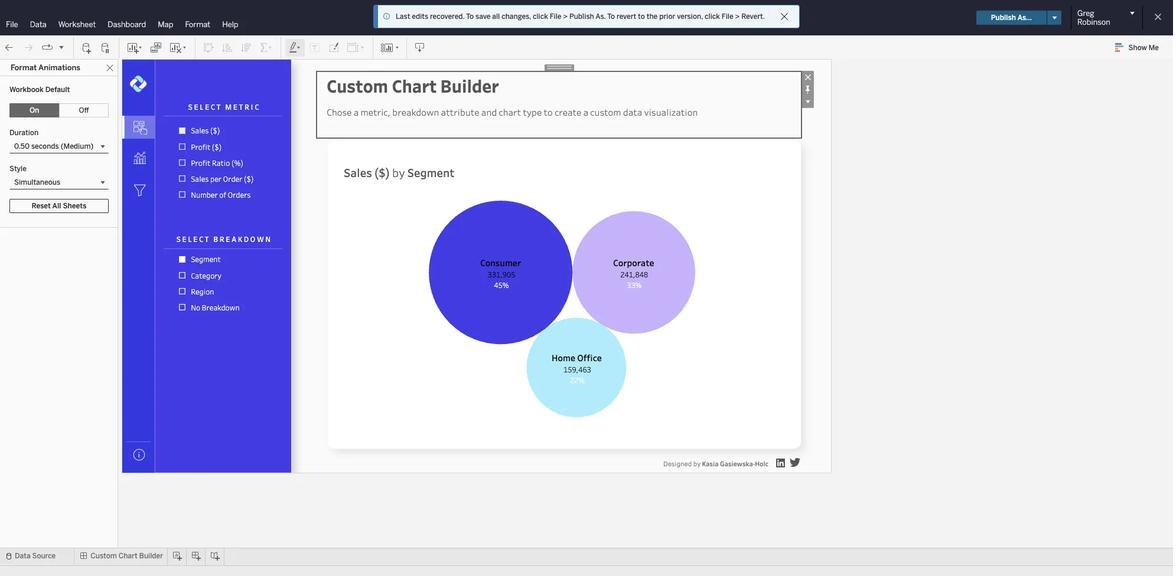 Task type: describe. For each thing, give the bounding box(es) containing it.
kasia
[[702, 459, 719, 468]]

format workbook image
[[328, 42, 340, 53]]

prior
[[659, 12, 675, 21]]

layout
[[70, 63, 95, 72]]

2 horizontal spatial c
[[255, 102, 259, 112]]

0 vertical spatial by
[[392, 165, 405, 180]]

the
[[647, 12, 658, 21]]

download image
[[414, 42, 426, 53]]

animations
[[38, 63, 80, 72]]

device preview button
[[14, 79, 94, 93]]

as...
[[1018, 14, 1032, 22]]

sort ascending image
[[222, 42, 233, 53]]

(tableau
[[585, 12, 623, 23]]

marks. press enter to open the view data window.. use arrow keys to navigate data visualization elements. image
[[132, 448, 147, 463]]

recovered.
[[430, 12, 465, 21]]

(1200
[[56, 120, 74, 128]]

pause auto updates image
[[100, 42, 112, 53]]

custom chart builder inside application
[[327, 74, 499, 97]]

custom chart builder application
[[118, 53, 1172, 547]]

map
[[158, 20, 173, 29]]

bar
[[21, 169, 33, 177]]

b
[[213, 234, 218, 244]]

c for s e l e c t   m e t r i c
[[211, 102, 215, 112]]

show me
[[1129, 44, 1159, 52]]

builder inside application
[[440, 74, 499, 97]]

2 option from the top
[[8, 262, 21, 275]]

workbook
[[9, 86, 44, 94]]

1 > from the left
[[563, 12, 568, 21]]

replay animation image
[[41, 42, 53, 53]]

as.
[[596, 12, 606, 21]]

2 > from the left
[[735, 12, 740, 21]]

attribute
[[441, 106, 479, 118]]

segment
[[407, 165, 455, 180]]

custom size (1200 x 700)
[[17, 120, 95, 128]]

2 horizontal spatial builder
[[550, 12, 582, 23]]

visualization
[[644, 106, 698, 118]]

more options image
[[802, 96, 814, 108]]

duplicate image
[[150, 42, 162, 53]]

device preview
[[29, 82, 79, 90]]

size
[[7, 105, 21, 113]]

chose
[[327, 106, 352, 118]]

3 option from the top
[[8, 275, 21, 288]]

bubble chart
[[21, 210, 65, 218]]

show/hide cards image
[[380, 42, 399, 53]]

area chart
[[21, 196, 57, 204]]

2 click from the left
[[705, 12, 720, 21]]

700)
[[80, 120, 95, 128]]

data for data
[[30, 20, 46, 29]]

x
[[75, 120, 79, 128]]

robinson
[[1078, 18, 1110, 27]]

save
[[476, 12, 491, 21]]

show
[[1129, 44, 1147, 52]]

on
[[30, 106, 39, 115]]

workbook default
[[9, 86, 70, 94]]

new data source image
[[81, 42, 93, 53]]

line chart
[[21, 183, 56, 191]]

style
[[9, 165, 27, 173]]

sheets
[[7, 141, 31, 149]]

0 horizontal spatial dashboard
[[7, 63, 47, 72]]

show labels image
[[309, 42, 321, 53]]

2 horizontal spatial file
[[722, 12, 734, 21]]

1 to from the left
[[466, 12, 474, 21]]

sales ($) by segment
[[344, 165, 455, 180]]

w
[[257, 234, 264, 244]]

2 horizontal spatial t
[[239, 102, 243, 112]]

undo image
[[4, 42, 15, 53]]

source
[[32, 552, 56, 561]]

totals image
[[259, 42, 274, 53]]

help
[[222, 20, 238, 29]]

data
[[623, 106, 642, 118]]

collapse image
[[108, 64, 115, 71]]

replay animation image
[[58, 43, 65, 51]]

chart
[[499, 106, 521, 118]]

t for r
[[205, 234, 209, 244]]

revert
[[617, 12, 636, 21]]

last
[[396, 12, 410, 21]]

redo image
[[22, 42, 34, 53]]

filter
[[21, 223, 39, 232]]

fit image
[[347, 42, 366, 53]]

device
[[29, 82, 51, 90]]

custom down togglestate option group
[[91, 552, 117, 561]]

duration
[[9, 129, 38, 137]]

designed
[[663, 459, 692, 468]]

changes,
[[502, 12, 531, 21]]

holc
[[755, 459, 769, 468]]

publish inside alert
[[570, 12, 594, 21]]

new worksheet image
[[126, 42, 143, 53]]

o
[[250, 234, 255, 244]]

create
[[555, 106, 582, 118]]

t for e
[[217, 102, 221, 112]]

sales
[[344, 165, 372, 180]]

1 a from the left
[[354, 106, 359, 118]]

type
[[523, 106, 542, 118]]

s for s e l e c t   b r e a k d o w n
[[177, 234, 181, 244]]

data for data source
[[15, 552, 30, 561]]

bubble
[[21, 210, 45, 218]]

clear sheet image
[[169, 42, 188, 53]]

swap rows and columns image
[[203, 42, 214, 53]]

info image
[[383, 12, 391, 21]]

togglestate option group
[[59, 515, 110, 529]]

off
[[79, 106, 89, 115]]



Task type: locate. For each thing, give the bounding box(es) containing it.
to left the the
[[638, 12, 645, 21]]

1 horizontal spatial format
[[185, 20, 210, 29]]

c left b
[[199, 234, 203, 244]]

format up swap rows and columns icon
[[185, 20, 210, 29]]

s e l e c t   m e t r i c
[[188, 102, 259, 112]]

bar chart
[[21, 169, 54, 177]]

greg
[[1078, 9, 1094, 18]]

1 horizontal spatial publish
[[991, 14, 1016, 22]]

to
[[466, 12, 474, 21], [607, 12, 615, 21]]

1 vertical spatial s
[[177, 234, 181, 244]]

1 horizontal spatial custom chart builder
[[327, 74, 499, 97]]

1 vertical spatial format
[[11, 63, 37, 72]]

me
[[1149, 44, 1159, 52]]

by left kasia
[[693, 459, 701, 468]]

0 horizontal spatial c
[[199, 234, 203, 244]]

dashboard
[[108, 20, 146, 29], [7, 63, 47, 72]]

option group containing on
[[9, 103, 109, 118]]

remove from dashboard image
[[802, 71, 814, 83]]

0 vertical spatial builder
[[550, 12, 582, 23]]

gasiewska-
[[720, 459, 755, 468]]

list box
[[7, 153, 110, 356]]

custom up duration
[[17, 120, 41, 128]]

data left source
[[15, 552, 30, 561]]

m
[[225, 102, 232, 112]]

data source
[[15, 552, 56, 561]]

1 horizontal spatial >
[[735, 12, 740, 21]]

format
[[185, 20, 210, 29], [11, 63, 37, 72]]

line
[[21, 183, 35, 191]]

0 horizontal spatial to
[[466, 12, 474, 21]]

0 vertical spatial to
[[638, 12, 645, 21]]

0 vertical spatial format
[[185, 20, 210, 29]]

custom chart builder (tableau public)
[[484, 12, 657, 23]]

fix height image
[[802, 83, 814, 96]]

preview
[[53, 82, 79, 90]]

builder
[[550, 12, 582, 23], [440, 74, 499, 97], [139, 552, 163, 561]]

> left as.
[[563, 12, 568, 21]]

t
[[217, 102, 221, 112], [239, 102, 243, 112], [205, 234, 209, 244]]

t left the m
[[217, 102, 221, 112]]

r left i
[[245, 102, 249, 112]]

publish
[[570, 12, 594, 21], [991, 14, 1016, 22]]

highlight image
[[288, 42, 302, 53]]

edits
[[412, 12, 428, 21]]

1 horizontal spatial r
[[245, 102, 249, 112]]

click
[[533, 12, 548, 21], [705, 12, 720, 21]]

0 horizontal spatial custom chart builder
[[91, 552, 163, 561]]

l left the m
[[200, 102, 203, 112]]

by right ($)
[[392, 165, 405, 180]]

0 horizontal spatial s
[[177, 234, 181, 244]]

1 horizontal spatial c
[[211, 102, 215, 112]]

format for format
[[185, 20, 210, 29]]

0 vertical spatial r
[[245, 102, 249, 112]]

0 horizontal spatial t
[[205, 234, 209, 244]]

file
[[550, 12, 562, 21], [722, 12, 734, 21], [6, 20, 18, 29]]

last edits recovered. to save all changes, click file > publish as. to revert to the prior version, click file > revert. alert
[[396, 11, 765, 22]]

version,
[[677, 12, 703, 21]]

0 horizontal spatial click
[[533, 12, 548, 21]]

data
[[30, 20, 46, 29], [15, 552, 30, 561]]

2 to from the left
[[607, 12, 615, 21]]

1 horizontal spatial file
[[550, 12, 562, 21]]

t left i
[[239, 102, 243, 112]]

option group
[[9, 103, 109, 118]]

1 horizontal spatial to
[[638, 12, 645, 21]]

0 horizontal spatial format
[[11, 63, 37, 72]]

publish left as...
[[991, 14, 1016, 22]]

1 horizontal spatial l
[[200, 102, 203, 112]]

chose a metric, breakdown attribute and chart type to create a custom data visualization
[[327, 106, 700, 118]]

e
[[194, 102, 198, 112], [205, 102, 209, 112], [233, 102, 237, 112], [182, 234, 187, 244], [193, 234, 197, 244], [226, 234, 230, 244]]

breakdown
[[392, 106, 439, 118]]

to inside application
[[544, 106, 553, 118]]

1 horizontal spatial click
[[705, 12, 720, 21]]

i
[[251, 102, 253, 112]]

greg robinson
[[1078, 9, 1110, 27]]

l left b
[[188, 234, 192, 244]]

custom chart builder down togglestate option group
[[91, 552, 163, 561]]

image image
[[148, 53, 307, 489], [129, 75, 147, 93], [320, 133, 816, 464], [790, 458, 801, 467], [776, 459, 785, 468]]

a
[[354, 106, 359, 118], [583, 106, 588, 118]]

1 horizontal spatial t
[[217, 102, 221, 112]]

default
[[45, 86, 70, 94]]

s for s e l e c t   m e t r i c
[[188, 102, 193, 112]]

dashboard down the redo icon
[[7, 63, 47, 72]]

1 horizontal spatial by
[[693, 459, 701, 468]]

1 horizontal spatial dashboard
[[108, 20, 146, 29]]

l for s e l e c t   b r e a k d o w n
[[188, 234, 192, 244]]

c left the m
[[211, 102, 215, 112]]

l
[[200, 102, 203, 112], [188, 234, 192, 244]]

dashboard up new worksheet image
[[108, 20, 146, 29]]

to inside alert
[[638, 12, 645, 21]]

format down the redo icon
[[11, 63, 37, 72]]

0 horizontal spatial a
[[354, 106, 359, 118]]

0 horizontal spatial file
[[6, 20, 18, 29]]

1 vertical spatial l
[[188, 234, 192, 244]]

and
[[481, 106, 497, 118]]

1 click from the left
[[533, 12, 548, 21]]

data up replay animation image
[[30, 20, 46, 29]]

close image
[[106, 64, 114, 72]]

to right as.
[[607, 12, 615, 21]]

custom
[[484, 12, 519, 23], [327, 74, 388, 97], [17, 120, 41, 128], [91, 552, 117, 561]]

publish inside button
[[991, 14, 1016, 22]]

click right changes,
[[533, 12, 548, 21]]

>
[[563, 12, 568, 21], [735, 12, 740, 21]]

worksheet
[[58, 20, 96, 29]]

custom chart builder up breakdown
[[327, 74, 499, 97]]

1 vertical spatial custom chart builder
[[91, 552, 163, 561]]

show me button
[[1110, 38, 1170, 57]]

last edits recovered. to save all changes, click file > publish as. to revert to the prior version, click file > revert.
[[396, 12, 765, 21]]

option
[[8, 248, 21, 261], [8, 262, 21, 275], [8, 275, 21, 288], [8, 289, 21, 302], [8, 302, 21, 315]]

1 vertical spatial by
[[693, 459, 701, 468]]

l for s e l e c t   m e t r i c
[[200, 102, 203, 112]]

format animations
[[11, 63, 80, 72]]

to
[[638, 12, 645, 21], [544, 106, 553, 118]]

0 vertical spatial custom chart builder
[[327, 74, 499, 97]]

0 horizontal spatial to
[[544, 106, 553, 118]]

1 vertical spatial builder
[[440, 74, 499, 97]]

size
[[42, 120, 54, 128]]

sort descending image
[[240, 42, 252, 53]]

button
[[40, 223, 63, 232]]

0 vertical spatial l
[[200, 102, 203, 112]]

c
[[211, 102, 215, 112], [255, 102, 259, 112], [199, 234, 203, 244]]

file up undo 'image'
[[6, 20, 18, 29]]

s
[[188, 102, 193, 112], [177, 234, 181, 244]]

list box containing bar chart
[[7, 153, 110, 356]]

a right 'create'
[[583, 106, 588, 118]]

s left b
[[177, 234, 181, 244]]

s e l e c t   b r e a k d o w n
[[177, 234, 271, 244]]

4 option from the top
[[8, 289, 21, 302]]

publish as... button
[[976, 11, 1047, 25]]

designed by kasia gasiewska-holc
[[663, 459, 769, 468]]

0 horizontal spatial by
[[392, 165, 405, 180]]

click right version,
[[705, 12, 720, 21]]

0 vertical spatial data
[[30, 20, 46, 29]]

0 vertical spatial dashboard
[[108, 20, 146, 29]]

custom
[[590, 106, 621, 118]]

1 horizontal spatial s
[[188, 102, 193, 112]]

d
[[244, 234, 249, 244]]

1 vertical spatial data
[[15, 552, 30, 561]]

1 vertical spatial dashboard
[[7, 63, 47, 72]]

t left b
[[205, 234, 209, 244]]

c right i
[[255, 102, 259, 112]]

custom right recovered.
[[484, 12, 519, 23]]

publish left as.
[[570, 12, 594, 21]]

r right b
[[220, 234, 224, 244]]

2 vertical spatial builder
[[139, 552, 163, 561]]

5 option from the top
[[8, 302, 21, 315]]

to right type on the left top of page
[[544, 106, 553, 118]]

0 vertical spatial s
[[188, 102, 193, 112]]

area
[[21, 196, 37, 204]]

0 horizontal spatial l
[[188, 234, 192, 244]]

1 horizontal spatial a
[[583, 106, 588, 118]]

marks. press enter to open the view data window.. use arrow keys to navigate data visualization elements. image
[[122, 111, 155, 144], [172, 123, 275, 203], [122, 142, 155, 175], [122, 174, 155, 206], [341, 188, 783, 199], [341, 201, 783, 418], [172, 252, 275, 315]]

1 vertical spatial r
[[220, 234, 224, 244]]

custom inside application
[[327, 74, 388, 97]]

0 horizontal spatial builder
[[139, 552, 163, 561]]

format for format animations
[[11, 63, 37, 72]]

revert.
[[741, 12, 765, 21]]

c for s e l e c t   b r e a k d o w n
[[199, 234, 203, 244]]

file right changes,
[[550, 12, 562, 21]]

0 horizontal spatial r
[[220, 234, 224, 244]]

a
[[232, 234, 236, 244]]

to left save on the left of page
[[466, 12, 474, 21]]

> left revert.
[[735, 12, 740, 21]]

n
[[265, 234, 271, 244]]

2 a from the left
[[583, 106, 588, 118]]

a right chose
[[354, 106, 359, 118]]

1 horizontal spatial builder
[[440, 74, 499, 97]]

1 option from the top
[[8, 248, 21, 261]]

publish as...
[[991, 14, 1032, 22]]

public)
[[626, 12, 657, 23]]

k
[[238, 234, 242, 244]]

all
[[492, 12, 500, 21]]

1 vertical spatial to
[[544, 106, 553, 118]]

1 horizontal spatial to
[[607, 12, 615, 21]]

0 horizontal spatial >
[[563, 12, 568, 21]]

chart inside application
[[392, 74, 437, 97]]

chart
[[522, 12, 547, 23], [392, 74, 437, 97], [35, 169, 54, 177], [37, 183, 56, 191], [38, 196, 57, 204], [47, 210, 65, 218], [119, 552, 137, 561]]

file left revert.
[[722, 12, 734, 21]]

($)
[[375, 165, 390, 180]]

metric,
[[361, 106, 391, 118]]

custom up metric,
[[327, 74, 388, 97]]

s left the m
[[188, 102, 193, 112]]

filter button
[[21, 223, 63, 232]]

0 horizontal spatial publish
[[570, 12, 594, 21]]



Task type: vqa. For each thing, say whether or not it's contained in the screenshot.
W
yes



